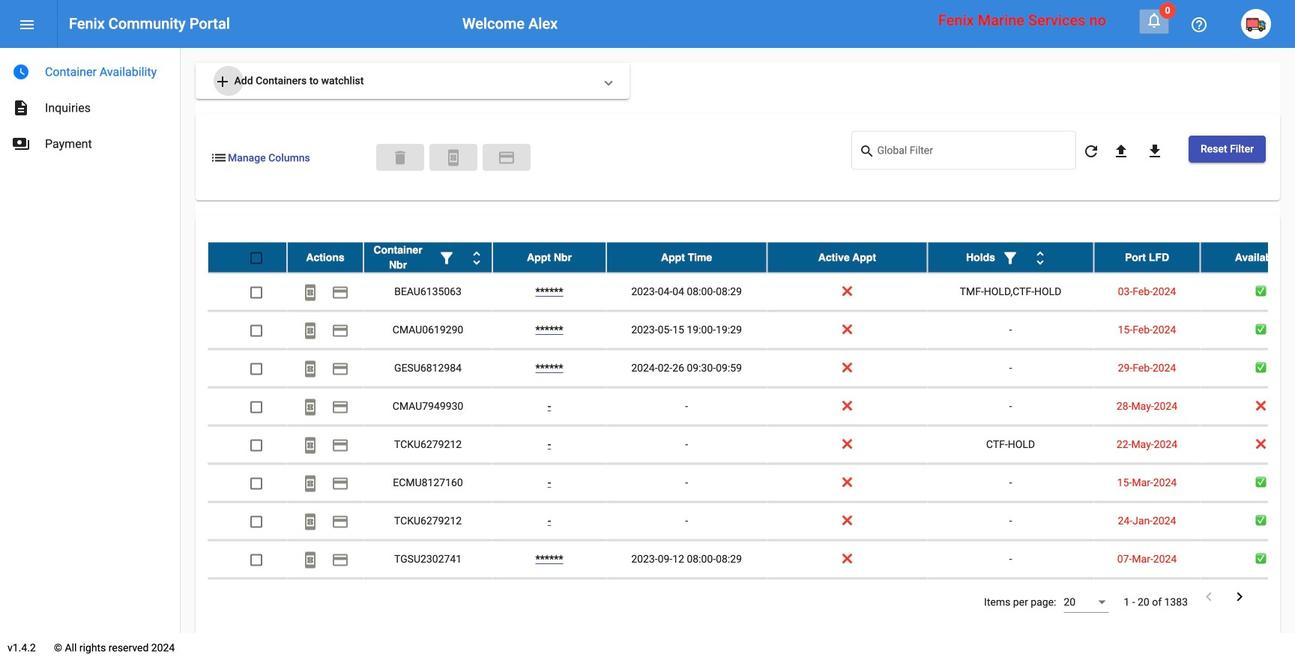 Task type: locate. For each thing, give the bounding box(es) containing it.
column header
[[287, 243, 364, 273], [364, 243, 492, 273], [492, 243, 606, 273], [606, 243, 767, 273], [767, 243, 928, 273], [928, 243, 1094, 273], [1094, 243, 1200, 273], [1200, 243, 1295, 273]]

no color image
[[1145, 11, 1163, 29], [18, 16, 36, 34], [214, 73, 232, 91], [12, 99, 30, 117], [1082, 142, 1100, 160], [859, 143, 877, 161], [210, 149, 228, 167], [445, 149, 462, 167], [498, 149, 516, 167], [438, 249, 456, 267], [301, 284, 319, 302], [331, 284, 349, 302], [301, 322, 319, 340], [331, 322, 349, 340], [331, 360, 349, 378], [301, 398, 319, 416], [301, 437, 319, 455], [331, 437, 349, 455], [331, 475, 349, 493], [301, 551, 319, 569], [331, 551, 349, 569], [1231, 588, 1249, 606]]

row
[[208, 243, 1295, 273], [208, 273, 1295, 312], [208, 312, 1295, 350], [208, 350, 1295, 388], [208, 388, 1295, 426], [208, 426, 1295, 464], [208, 464, 1295, 503], [208, 503, 1295, 541], [208, 541, 1295, 579], [208, 579, 1295, 617]]

9 row from the top
[[208, 541, 1295, 579]]

6 row from the top
[[208, 426, 1295, 464]]

navigation
[[0, 48, 180, 162]]

8 column header from the left
[[1200, 243, 1295, 273]]

4 column header from the left
[[606, 243, 767, 273]]

3 row from the top
[[208, 312, 1295, 350]]

5 column header from the left
[[767, 243, 928, 273]]

grid
[[208, 243, 1295, 617]]

8 row from the top
[[208, 503, 1295, 541]]

7 column header from the left
[[1094, 243, 1200, 273]]

5 cell from the left
[[606, 579, 767, 617]]

no color image
[[1190, 16, 1208, 34], [12, 63, 30, 81], [12, 135, 30, 153], [1112, 142, 1130, 160], [1146, 142, 1164, 160], [468, 249, 486, 267], [1001, 249, 1019, 267], [1031, 249, 1049, 267], [301, 360, 319, 378], [331, 398, 349, 416], [301, 475, 319, 493], [301, 513, 319, 531], [331, 513, 349, 531], [1200, 588, 1218, 606]]

Global Watchlist Filter field
[[877, 147, 1069, 159]]

cell
[[208, 579, 287, 617], [287, 579, 364, 617], [364, 579, 492, 617], [492, 579, 606, 617], [606, 579, 767, 617], [767, 579, 928, 617], [928, 579, 1094, 617], [1094, 579, 1200, 617], [1200, 579, 1295, 617]]

no color image inside column header
[[438, 249, 456, 267]]



Task type: describe. For each thing, give the bounding box(es) containing it.
1 row from the top
[[208, 243, 1295, 273]]

8 cell from the left
[[1094, 579, 1200, 617]]

6 column header from the left
[[928, 243, 1094, 273]]

7 cell from the left
[[928, 579, 1094, 617]]

4 cell from the left
[[492, 579, 606, 617]]

3 column header from the left
[[492, 243, 606, 273]]

10 row from the top
[[208, 579, 1295, 617]]

1 cell from the left
[[208, 579, 287, 617]]

4 row from the top
[[208, 350, 1295, 388]]

2 row from the top
[[208, 273, 1295, 312]]

delete image
[[391, 149, 409, 167]]

6 cell from the left
[[767, 579, 928, 617]]

9 cell from the left
[[1200, 579, 1295, 617]]

3 cell from the left
[[364, 579, 492, 617]]

7 row from the top
[[208, 464, 1295, 503]]

2 column header from the left
[[364, 243, 492, 273]]

1 column header from the left
[[287, 243, 364, 273]]

2 cell from the left
[[287, 579, 364, 617]]

5 row from the top
[[208, 388, 1295, 426]]



